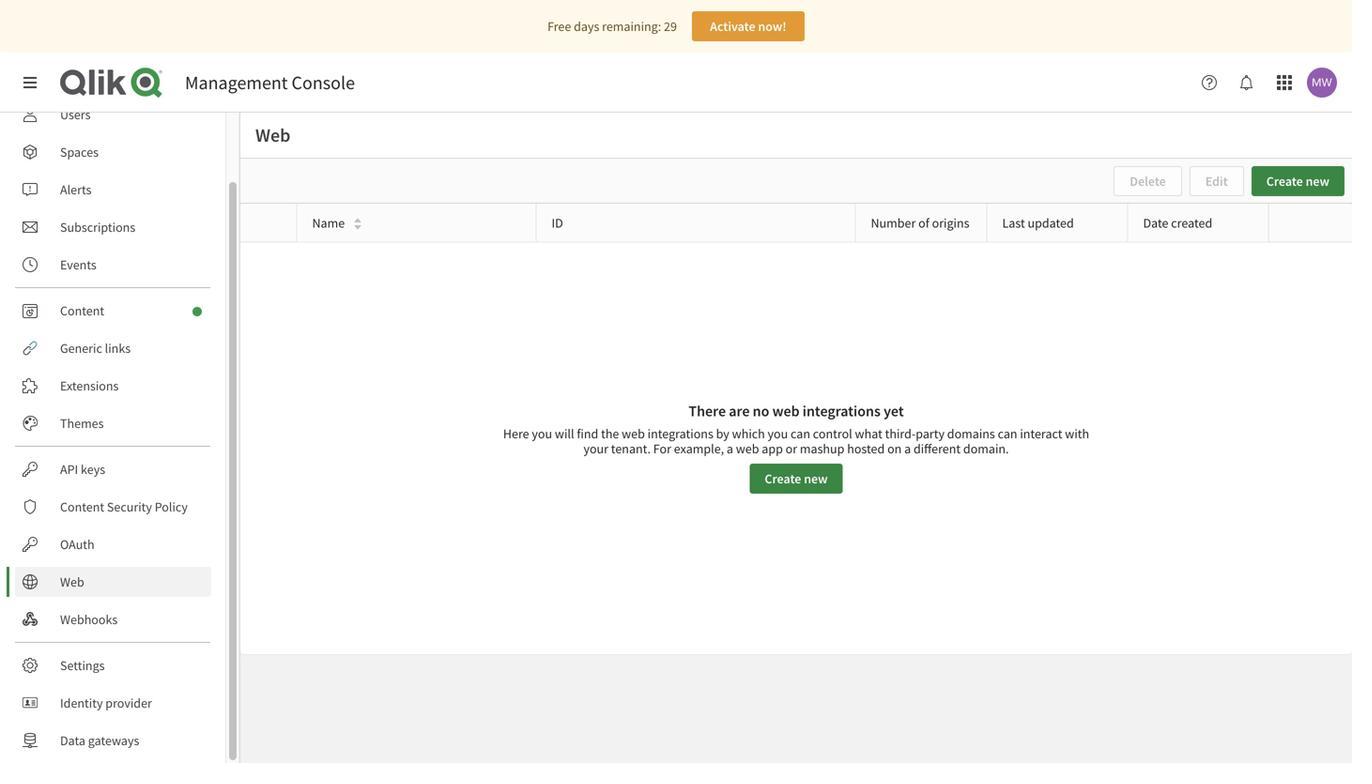 Task type: locate. For each thing, give the bounding box(es) containing it.
free
[[548, 18, 572, 35]]

webhooks link
[[15, 605, 211, 635]]

management
[[185, 71, 288, 94]]

here
[[503, 425, 530, 442]]

now!
[[759, 18, 787, 35]]

content
[[60, 303, 104, 319], [60, 499, 104, 516]]

management console element
[[185, 71, 355, 94]]

tenant.
[[611, 440, 651, 457]]

create
[[1267, 173, 1304, 190], [765, 470, 802, 487]]

can right app
[[791, 425, 811, 442]]

activate now! link
[[692, 11, 805, 41]]

1 horizontal spatial new
[[1306, 173, 1330, 190]]

generic links link
[[15, 334, 211, 364]]

2 content from the top
[[60, 499, 104, 516]]

what
[[855, 425, 883, 442]]

content up generic
[[60, 303, 104, 319]]

identity provider link
[[15, 689, 211, 719]]

0 vertical spatial content
[[60, 303, 104, 319]]

api keys
[[60, 461, 105, 478]]

2 a from the left
[[905, 440, 911, 457]]

integrations
[[803, 402, 881, 421], [648, 425, 714, 442]]

1 vertical spatial create new
[[765, 470, 828, 487]]

1 horizontal spatial web
[[256, 124, 291, 147]]

new for the bottom create new button
[[804, 470, 828, 487]]

0 horizontal spatial integrations
[[648, 425, 714, 442]]

1 can from the left
[[791, 425, 811, 442]]

1 vertical spatial integrations
[[648, 425, 714, 442]]

will
[[555, 425, 575, 442]]

you down "no"
[[768, 425, 788, 442]]

0 vertical spatial integrations
[[803, 402, 881, 421]]

can left the interact
[[998, 425, 1018, 442]]

the
[[601, 425, 619, 442]]

web right "no"
[[773, 402, 800, 421]]

content security policy
[[60, 499, 188, 516]]

number
[[871, 214, 916, 231]]

on
[[888, 440, 902, 457]]

date
[[1144, 214, 1169, 231]]

0 vertical spatial new
[[1306, 173, 1330, 190]]

your
[[584, 440, 609, 457]]

1 horizontal spatial a
[[905, 440, 911, 457]]

0 horizontal spatial can
[[791, 425, 811, 442]]

spaces
[[60, 144, 99, 161]]

with
[[1066, 425, 1090, 442]]

days
[[574, 18, 600, 35]]

data gateways link
[[15, 726, 211, 756]]

id
[[552, 214, 564, 231]]

web right the the
[[622, 425, 645, 442]]

2 horizontal spatial web
[[773, 402, 800, 421]]

1 vertical spatial web
[[60, 574, 84, 591]]

a
[[727, 440, 734, 457], [905, 440, 911, 457]]

or
[[786, 440, 798, 457]]

icon: caret-up element
[[353, 216, 363, 226]]

content link
[[15, 296, 211, 326]]

2 you from the left
[[768, 425, 788, 442]]

web down management console
[[256, 124, 291, 147]]

0 vertical spatial create new button
[[1252, 166, 1345, 196]]

name
[[312, 214, 345, 231]]

29
[[664, 18, 677, 35]]

hosted
[[848, 440, 885, 457]]

events link
[[15, 250, 211, 280]]

0 vertical spatial create new
[[1267, 173, 1330, 190]]

icon: caret-up image
[[353, 216, 363, 226]]

create new
[[1267, 173, 1330, 190], [765, 470, 828, 487]]

oauth link
[[15, 530, 211, 560]]

0 horizontal spatial a
[[727, 440, 734, 457]]

free days remaining: 29
[[548, 18, 677, 35]]

there are no web integrations yet here you will find the web integrations by which you can control what third-party domains can interact with your tenant. for example, a web app or mashup hosted on a different domain.
[[503, 402, 1090, 457]]

oauth
[[60, 536, 95, 553]]

a right 'example,'
[[727, 440, 734, 457]]

mashup
[[800, 440, 845, 457]]

a right on
[[905, 440, 911, 457]]

integrations up control
[[803, 402, 881, 421]]

spaces link
[[15, 137, 211, 167]]

new connector image
[[193, 307, 202, 317]]

updated
[[1028, 214, 1075, 231]]

0 horizontal spatial you
[[532, 425, 553, 442]]

1 you from the left
[[532, 425, 553, 442]]

no
[[753, 402, 770, 421]]

of
[[919, 214, 930, 231]]

which
[[732, 425, 765, 442]]

keys
[[81, 461, 105, 478]]

1 vertical spatial create new button
[[750, 464, 843, 494]]

alerts
[[60, 181, 92, 198]]

data gateways
[[60, 733, 139, 750]]

2 can from the left
[[998, 425, 1018, 442]]

0 horizontal spatial web
[[60, 574, 84, 591]]

identity
[[60, 695, 103, 712]]

1 horizontal spatial create new button
[[1252, 166, 1345, 196]]

maria williams image
[[1308, 68, 1338, 98]]

0 horizontal spatial web
[[622, 425, 645, 442]]

new
[[1306, 173, 1330, 190], [804, 470, 828, 487]]

integrations down "there"
[[648, 425, 714, 442]]

1 horizontal spatial create
[[1267, 173, 1304, 190]]

1 horizontal spatial can
[[998, 425, 1018, 442]]

web
[[773, 402, 800, 421], [622, 425, 645, 442], [736, 440, 760, 457]]

gateways
[[88, 733, 139, 750]]

extensions
[[60, 378, 119, 395]]

activate
[[710, 18, 756, 35]]

can
[[791, 425, 811, 442], [998, 425, 1018, 442]]

1 horizontal spatial create new
[[1267, 173, 1330, 190]]

1 vertical spatial new
[[804, 470, 828, 487]]

themes link
[[15, 409, 211, 439]]

1 vertical spatial content
[[60, 499, 104, 516]]

users
[[60, 106, 91, 123]]

web left app
[[736, 440, 760, 457]]

there
[[689, 402, 726, 421]]

navigation pane element
[[0, 46, 225, 764]]

icon: caret-down element
[[353, 223, 363, 233]]

content down api keys
[[60, 499, 104, 516]]

you left "will"
[[532, 425, 553, 442]]

settings link
[[15, 651, 211, 681]]

1 vertical spatial create
[[765, 470, 802, 487]]

1 horizontal spatial you
[[768, 425, 788, 442]]

1 content from the top
[[60, 303, 104, 319]]

0 horizontal spatial new
[[804, 470, 828, 487]]

you
[[532, 425, 553, 442], [768, 425, 788, 442]]

0 horizontal spatial create new
[[765, 470, 828, 487]]

console
[[292, 71, 355, 94]]

activate now!
[[710, 18, 787, 35]]

0 horizontal spatial create new button
[[750, 464, 843, 494]]

close sidebar menu image
[[23, 75, 38, 90]]

web down oauth at bottom
[[60, 574, 84, 591]]

themes
[[60, 415, 104, 432]]

create new button
[[1252, 166, 1345, 196], [750, 464, 843, 494]]

different
[[914, 440, 961, 457]]

remaining:
[[602, 18, 662, 35]]



Task type: vqa. For each thing, say whether or not it's contained in the screenshot.
Upload's and
no



Task type: describe. For each thing, give the bounding box(es) containing it.
party
[[916, 425, 945, 442]]

subscriptions link
[[15, 212, 211, 242]]

0 vertical spatial web
[[256, 124, 291, 147]]

management console
[[185, 71, 355, 94]]

find
[[577, 425, 599, 442]]

subscriptions
[[60, 219, 135, 236]]

users link
[[15, 100, 211, 130]]

domain.
[[964, 440, 1010, 457]]

last updated
[[1003, 214, 1075, 231]]

links
[[105, 340, 131, 357]]

security
[[107, 499, 152, 516]]

1 horizontal spatial integrations
[[803, 402, 881, 421]]

provider
[[106, 695, 152, 712]]

1 horizontal spatial web
[[736, 440, 760, 457]]

create new for the bottom create new button
[[765, 470, 828, 487]]

alerts link
[[15, 175, 211, 205]]

control
[[813, 425, 853, 442]]

new for the top create new button
[[1306, 173, 1330, 190]]

web inside navigation pane element
[[60, 574, 84, 591]]

identity provider
[[60, 695, 152, 712]]

content for content security policy
[[60, 499, 104, 516]]

0 horizontal spatial create
[[765, 470, 802, 487]]

number of origins
[[871, 214, 970, 231]]

events
[[60, 256, 97, 273]]

extensions link
[[15, 371, 211, 401]]

interact
[[1021, 425, 1063, 442]]

policy
[[155, 499, 188, 516]]

content for content
[[60, 303, 104, 319]]

app
[[762, 440, 783, 457]]

api
[[60, 461, 78, 478]]

webhooks
[[60, 612, 118, 629]]

0 vertical spatial create
[[1267, 173, 1304, 190]]

generic
[[60, 340, 102, 357]]

third-
[[886, 425, 916, 442]]

by
[[716, 425, 730, 442]]

create new for the top create new button
[[1267, 173, 1330, 190]]

date created
[[1144, 214, 1213, 231]]

domains
[[948, 425, 996, 442]]

for
[[654, 440, 672, 457]]

data
[[60, 733, 85, 750]]

api keys link
[[15, 455, 211, 485]]

yet
[[884, 402, 904, 421]]

last
[[1003, 214, 1026, 231]]

content security policy link
[[15, 492, 211, 522]]

icon: caret-down image
[[353, 223, 363, 233]]

web link
[[15, 567, 211, 598]]

created
[[1172, 214, 1213, 231]]

example,
[[674, 440, 724, 457]]

generic links
[[60, 340, 131, 357]]

settings
[[60, 658, 105, 675]]

1 a from the left
[[727, 440, 734, 457]]

are
[[729, 402, 750, 421]]

origins
[[933, 214, 970, 231]]



